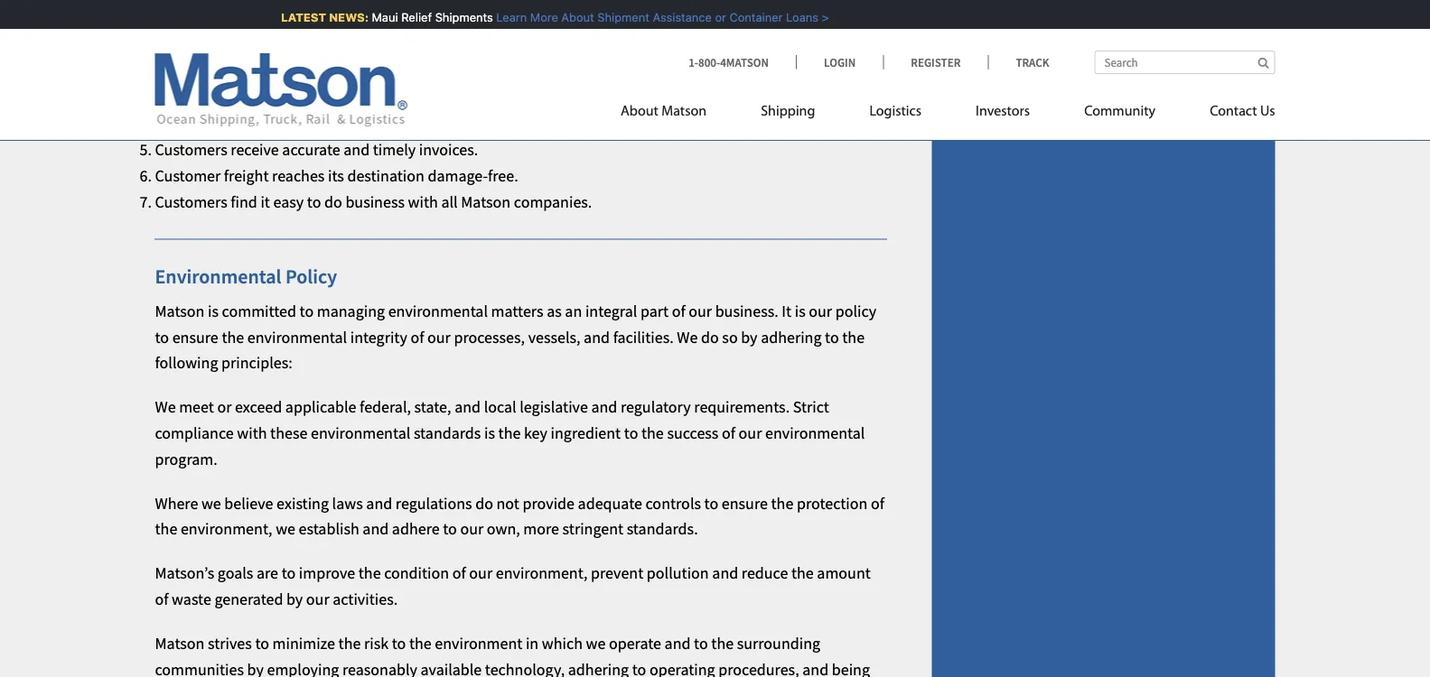 Task type: vqa. For each thing, say whether or not it's contained in the screenshot.
"Aloha" within the Since Captain William Matson's maiden voyage aboard Emma Claudina delivering plantation supplies from San Francisco to Hawaii in 1882, the name Matson has been synonymous with Hawaii in the shipping business. For 140 years, Matson has continued to provide a vital link between the mainland and the Islands, continuously upgrading its fleet and equipment in step with improving technology and the needs of Hawaii's growing economy. Our latest investments, both in fleet and terminal infrastructure, underscore our long-standing commitment to serving our island communities with the most reliable, efficient and environmentally friendly operations in Hawaii for the long- term. Our new Aloha Class and Kanaloa Class ships are built specifically to meet Hawaii's freight needs into the future, while reducing our environmental impact and improving our efficiency for decades to come.
no



Task type: describe. For each thing, give the bounding box(es) containing it.
matson inside freight moves on the vessel, train, airplane, or truck of a customer's choice in order to meet the customer's availability requirements. customers receive requested equipment (containers), in good order, when and where they want it. customers are served by a knowledgeable and responsive sales and customer service staff. freight is processed efficiently through our facilities. customers receive accurate and timely invoices. customer freight reaches its destination damage-free. customers find it easy to do business with all matson companies.
[[461, 192, 511, 212]]

minimize
[[273, 634, 335, 654]]

2 horizontal spatial or
[[711, 10, 722, 24]]

not
[[497, 493, 520, 514]]

managing
[[317, 301, 385, 321]]

freight
[[224, 166, 269, 186]]

in inside matson strives to minimize the risk to the environment in which we operate and to the surrounding communities by employing reasonably available technology, adhering to operating procedures, and bein
[[526, 634, 539, 654]]

1 customers from the top
[[155, 61, 228, 82]]

we inside matson is committed to managing environmental matters as an integral part of our business. it is our policy to ensure the environmental integrity of our processes, vessels, and facilities. we do so by adhering to the following principles:
[[677, 327, 698, 347]]

customer
[[155, 166, 221, 186]]

1 receive from the top
[[231, 61, 279, 82]]

learn more about shipment assistance or container loans > link
[[492, 10, 825, 24]]

local
[[484, 397, 517, 418]]

condition
[[384, 564, 449, 584]]

about inside about matson link
[[621, 104, 659, 119]]

as
[[547, 301, 562, 321]]

our inside where we believe existing laws and regulations do not provide adequate controls to ensure the protection of the environment, we establish and adhere to our own, more stringent standards.
[[460, 519, 484, 540]]

loans
[[782, 10, 814, 24]]

matson's
[[155, 564, 214, 584]]

accurate
[[282, 139, 340, 160]]

to right controls
[[705, 493, 719, 514]]

these
[[270, 423, 308, 444]]

improve
[[299, 564, 355, 584]]

federal,
[[360, 397, 411, 418]]

existing
[[277, 493, 329, 514]]

us
[[1261, 104, 1276, 119]]

matson inside matson strives to minimize the risk to the environment in which we operate and to the surrounding communities by employing reasonably available technology, adhering to operating procedures, and bein
[[155, 634, 205, 654]]

principles:
[[221, 353, 293, 373]]

the left risk
[[339, 634, 361, 654]]

and left "local"
[[455, 397, 481, 418]]

to inside we meet or exceed applicable federal, state, and local legislative and regulatory requirements. strict compliance with these environmental standards is the key ingredient to the success of our environmental program.
[[624, 423, 638, 444]]

to up operating
[[694, 634, 708, 654]]

800-
[[699, 55, 721, 70]]

track
[[1016, 55, 1050, 70]]

1 customer's from the left
[[537, 9, 611, 30]]

prevent
[[591, 564, 644, 584]]

procedures,
[[719, 660, 800, 678]]

requirements. inside we meet or exceed applicable federal, state, and local legislative and regulatory requirements. strict compliance with these environmental standards is the key ingredient to the success of our environmental program.
[[694, 397, 790, 418]]

matters
[[491, 301, 544, 321]]

operate
[[609, 634, 662, 654]]

1-
[[689, 55, 699, 70]]

knowledgeable
[[336, 87, 440, 108]]

waste
[[172, 590, 211, 610]]

1 horizontal spatial we
[[276, 519, 296, 540]]

operating
[[650, 660, 716, 678]]

it
[[261, 192, 270, 212]]

about matson
[[621, 104, 707, 119]]

environmental policy
[[155, 265, 337, 289]]

3 customers from the top
[[155, 139, 228, 160]]

by inside freight moves on the vessel, train, airplane, or truck of a customer's choice in order to meet the customer's availability requirements. customers receive requested equipment (containers), in good order, when and where they want it. customers are served by a knowledgeable and responsive sales and customer service staff. freight is processed efficiently through our facilities. customers receive accurate and timely invoices. customer freight reaches its destination damage-free. customers find it easy to do business with all matson companies.
[[305, 87, 321, 108]]

assistance
[[648, 10, 707, 24]]

the left protection
[[771, 493, 794, 514]]

establish
[[299, 519, 359, 540]]

believe
[[224, 493, 273, 514]]

key
[[524, 423, 548, 444]]

news:
[[324, 10, 364, 24]]

through
[[363, 113, 418, 134]]

contact
[[1210, 104, 1258, 119]]

reasonably
[[342, 660, 417, 678]]

choice
[[614, 9, 659, 30]]

blue matson logo with ocean, shipping, truck, rail and logistics written beneath it. image
[[155, 53, 408, 127]]

business
[[346, 192, 405, 212]]

requested
[[282, 61, 351, 82]]

and up "its"
[[344, 139, 370, 160]]

served
[[256, 87, 301, 108]]

the left >
[[774, 9, 796, 30]]

search image
[[1259, 56, 1269, 68]]

of inside we meet or exceed applicable federal, state, and local legislative and regulatory requirements. strict compliance with these environmental standards is the key ingredient to the success of our environmental program.
[[722, 423, 736, 444]]

1 horizontal spatial a
[[525, 9, 534, 30]]

ingredient
[[551, 423, 621, 444]]

regulations
[[396, 493, 472, 514]]

the up "procedures,"
[[712, 634, 734, 654]]

to down policy on the left of page
[[300, 301, 314, 321]]

our right it
[[809, 301, 833, 321]]

so
[[722, 327, 738, 347]]

track link
[[988, 55, 1050, 70]]

the up principles:
[[222, 327, 244, 347]]

and up operating
[[665, 634, 691, 654]]

standards.
[[627, 519, 698, 540]]

to right order
[[718, 9, 732, 30]]

>
[[817, 10, 825, 24]]

staff.
[[734, 87, 767, 108]]

the up activities.
[[359, 564, 381, 584]]

contact us link
[[1183, 95, 1276, 132]]

of right integrity
[[411, 327, 424, 347]]

moves
[[206, 9, 251, 30]]

to right risk
[[392, 634, 406, 654]]

2 customers from the top
[[155, 87, 228, 108]]

want
[[767, 61, 801, 82]]

order
[[678, 9, 715, 30]]

of right the part
[[672, 301, 686, 321]]

pollution
[[647, 564, 709, 584]]

laws
[[332, 493, 363, 514]]

community link
[[1058, 95, 1183, 132]]

by inside matson strives to minimize the risk to the environment in which we operate and to the surrounding communities by employing reasonably available technology, adhering to operating procedures, and bein
[[247, 660, 264, 678]]

of inside where we believe existing laws and regulations do not provide adequate controls to ensure the protection of the environment, we establish and adhere to our own, more stringent standards.
[[871, 493, 885, 514]]

equipment
[[354, 61, 429, 82]]

1 vertical spatial in
[[521, 61, 534, 82]]

and down order,
[[586, 87, 613, 108]]

business.
[[716, 301, 779, 321]]

adhering inside matson is committed to managing environmental matters as an integral part of our business. it is our policy to ensure the environmental integrity of our processes, vessels, and facilities. we do so by adhering to the following principles:
[[761, 327, 822, 347]]

we inside matson strives to minimize the risk to the environment in which we operate and to the surrounding communities by employing reasonably available technology, adhering to operating procedures, and bein
[[586, 634, 606, 654]]

0 horizontal spatial we
[[202, 493, 221, 514]]

investors link
[[949, 95, 1058, 132]]

communities
[[155, 660, 244, 678]]

about matson link
[[621, 95, 734, 132]]

regulatory
[[621, 397, 691, 418]]

the down the where
[[155, 519, 177, 540]]

are inside freight moves on the vessel, train, airplane, or truck of a customer's choice in order to meet the customer's availability requirements. customers receive requested equipment (containers), in good order, when and where they want it. customers are served by a knowledgeable and responsive sales and customer service staff. freight is processed efficiently through our facilities. customers receive accurate and timely invoices. customer freight reaches its destination damage-free. customers find it easy to do business with all matson companies.
[[231, 87, 253, 108]]

more
[[526, 10, 554, 24]]

environmental down federal,
[[311, 423, 411, 444]]

efficiently
[[293, 113, 360, 134]]

2 customer's from the left
[[800, 9, 874, 30]]

integral
[[586, 301, 637, 321]]

and right laws
[[366, 493, 392, 514]]

applicable
[[285, 397, 357, 418]]

matson is committed to managing environmental matters as an integral part of our business. it is our policy to ensure the environmental integrity of our processes, vessels, and facilities. we do so by adhering to the following principles:
[[155, 301, 877, 373]]

adhering inside matson strives to minimize the risk to the environment in which we operate and to the surrounding communities by employing reasonably available technology, adhering to operating procedures, and bein
[[568, 660, 629, 678]]

of right condition
[[453, 564, 466, 584]]

strives
[[208, 634, 252, 654]]

vessel,
[[301, 9, 346, 30]]

program.
[[155, 449, 218, 470]]

ensure inside matson is committed to managing environmental matters as an integral part of our business. it is our policy to ensure the environmental integrity of our processes, vessels, and facilities. we do so by adhering to the following principles:
[[172, 327, 219, 347]]

an
[[565, 301, 582, 321]]

vessels,
[[528, 327, 581, 347]]

contact us
[[1210, 104, 1276, 119]]

are inside matson's goals are to improve the condition of our environment, prevent pollution and reduce the amount of waste generated by our activities.
[[257, 564, 278, 584]]

legislative
[[520, 397, 588, 418]]

available
[[421, 660, 482, 678]]

technology,
[[485, 660, 565, 678]]

to down 'operate'
[[632, 660, 647, 678]]

and left 1-
[[659, 61, 685, 82]]

and up ingredient
[[592, 397, 618, 418]]

shipment
[[593, 10, 645, 24]]



Task type: locate. For each thing, give the bounding box(es) containing it.
top menu navigation
[[621, 95, 1276, 132]]

part
[[641, 301, 669, 321]]

1 horizontal spatial or
[[452, 9, 467, 30]]

the up available
[[409, 634, 432, 654]]

good
[[537, 61, 572, 82]]

by inside matson is committed to managing environmental matters as an integral part of our business. it is our policy to ensure the environmental integrity of our processes, vessels, and facilities. we do so by adhering to the following principles:
[[741, 327, 758, 347]]

with down exceed
[[237, 423, 267, 444]]

availability
[[155, 35, 229, 56]]

0 vertical spatial a
[[525, 9, 534, 30]]

facilities. inside freight moves on the vessel, train, airplane, or truck of a customer's choice in order to meet the customer's availability requirements. customers receive requested equipment (containers), in good order, when and where they want it. customers are served by a knowledgeable and responsive sales and customer service staff. freight is processed efficiently through our facilities. customers receive accurate and timely invoices. customer freight reaches its destination damage-free. customers find it easy to do business with all matson companies.
[[447, 113, 508, 134]]

of right 'success'
[[722, 423, 736, 444]]

the right reduce
[[792, 564, 814, 584]]

0 horizontal spatial are
[[231, 87, 253, 108]]

are up generated
[[257, 564, 278, 584]]

receive down processed
[[231, 139, 279, 160]]

1 vertical spatial ensure
[[722, 493, 768, 514]]

0 vertical spatial we
[[202, 493, 221, 514]]

1 horizontal spatial are
[[257, 564, 278, 584]]

which
[[542, 634, 583, 654]]

and inside matson's goals are to improve the condition of our environment, prevent pollution and reduce the amount of waste generated by our activities.
[[713, 564, 739, 584]]

the
[[275, 9, 297, 30], [774, 9, 796, 30], [222, 327, 244, 347], [843, 327, 865, 347], [499, 423, 521, 444], [642, 423, 664, 444], [771, 493, 794, 514], [155, 519, 177, 540], [359, 564, 381, 584], [792, 564, 814, 584], [339, 634, 361, 654], [409, 634, 432, 654], [712, 634, 734, 654]]

customers
[[155, 61, 228, 82], [155, 87, 228, 108], [155, 139, 228, 160], [155, 192, 228, 212]]

it.
[[805, 61, 818, 82]]

environmental down committed
[[247, 327, 347, 347]]

and down laws
[[363, 519, 389, 540]]

0 horizontal spatial about
[[557, 10, 590, 24]]

our left processes,
[[428, 327, 451, 347]]

do inside where we believe existing laws and regulations do not provide adequate controls to ensure the protection of the environment, we establish and adhere to our own, more stringent standards.
[[476, 493, 493, 514]]

free.
[[488, 166, 519, 186]]

train,
[[349, 9, 385, 30]]

a right the 'learn'
[[525, 9, 534, 30]]

0 vertical spatial meet
[[736, 9, 771, 30]]

is inside freight moves on the vessel, train, airplane, or truck of a customer's choice in order to meet the customer's availability requirements. customers receive requested equipment (containers), in good order, when and where they want it. customers are served by a knowledgeable and responsive sales and customer service staff. freight is processed efficiently through our facilities. customers receive accurate and timely invoices. customer freight reaches its destination damage-free. customers find it easy to do business with all matson companies.
[[206, 113, 217, 134]]

matson down the where at top
[[662, 104, 707, 119]]

generated
[[215, 590, 283, 610]]

matson inside the "top menu" navigation
[[662, 104, 707, 119]]

1 vertical spatial facilities.
[[613, 327, 674, 347]]

all
[[441, 192, 458, 212]]

we down existing
[[276, 519, 296, 540]]

2 receive from the top
[[231, 139, 279, 160]]

0 vertical spatial requirements.
[[233, 35, 328, 56]]

our inside freight moves on the vessel, train, airplane, or truck of a customer's choice in order to meet the customer's availability requirements. customers receive requested equipment (containers), in good order, when and where they want it. customers are served by a knowledgeable and responsive sales and customer service staff. freight is processed efficiently through our facilities. customers receive accurate and timely invoices. customer freight reaches its destination damage-free. customers find it easy to do business with all matson companies.
[[421, 113, 444, 134]]

2 vertical spatial do
[[476, 493, 493, 514]]

when
[[618, 61, 656, 82]]

environment, inside matson's goals are to improve the condition of our environment, prevent pollution and reduce the amount of waste generated by our activities.
[[496, 564, 588, 584]]

login
[[824, 55, 856, 70]]

by down requested
[[305, 87, 321, 108]]

0 vertical spatial adhering
[[761, 327, 822, 347]]

1 horizontal spatial requirements.
[[694, 397, 790, 418]]

a up efficiently
[[324, 87, 333, 108]]

4 customers from the top
[[155, 192, 228, 212]]

do inside freight moves on the vessel, train, airplane, or truck of a customer's choice in order to meet the customer's availability requirements. customers receive requested equipment (containers), in good order, when and where they want it. customers are served by a knowledgeable and responsive sales and customer service staff. freight is processed efficiently through our facilities. customers receive accurate and timely invoices. customer freight reaches its destination damage-free. customers find it easy to do business with all matson companies.
[[325, 192, 342, 212]]

1 vertical spatial freight
[[155, 113, 203, 134]]

0 vertical spatial in
[[662, 9, 675, 30]]

reduce
[[742, 564, 788, 584]]

about right 'more'
[[557, 10, 590, 24]]

or left exceed
[[217, 397, 232, 418]]

or inside we meet or exceed applicable federal, state, and local legislative and regulatory requirements. strict compliance with these environmental standards is the key ingredient to the success of our environmental program.
[[217, 397, 232, 418]]

matson down environmental
[[155, 301, 205, 321]]

1 vertical spatial we
[[155, 397, 176, 418]]

freight
[[155, 9, 203, 30], [155, 113, 203, 134]]

and down (containers),
[[443, 87, 469, 108]]

we inside we meet or exceed applicable federal, state, and local legislative and regulatory requirements. strict compliance with these environmental standards is the key ingredient to the success of our environmental program.
[[155, 397, 176, 418]]

to
[[718, 9, 732, 30], [307, 192, 321, 212], [300, 301, 314, 321], [155, 327, 169, 347], [825, 327, 839, 347], [624, 423, 638, 444], [705, 493, 719, 514], [443, 519, 457, 540], [282, 564, 296, 584], [255, 634, 269, 654], [392, 634, 406, 654], [694, 634, 708, 654], [632, 660, 647, 678]]

companies.
[[514, 192, 592, 212]]

we meet or exceed applicable federal, state, and local legislative and regulatory requirements. strict compliance with these environmental standards is the key ingredient to the success of our environmental program.
[[155, 397, 865, 470]]

by down strives
[[247, 660, 264, 678]]

1 vertical spatial we
[[276, 519, 296, 540]]

matson
[[662, 104, 707, 119], [461, 192, 511, 212], [155, 301, 205, 321], [155, 634, 205, 654]]

1 vertical spatial requirements.
[[694, 397, 790, 418]]

exceed
[[235, 397, 282, 418]]

our up invoices.
[[421, 113, 444, 134]]

login link
[[796, 55, 883, 70]]

requirements. inside freight moves on the vessel, train, airplane, or truck of a customer's choice in order to meet the customer's availability requirements. customers receive requested equipment (containers), in good order, when and where they want it. customers are served by a knowledgeable and responsive sales and customer service staff. freight is processed efficiently through our facilities. customers receive accurate and timely invoices. customer freight reaches its destination damage-free. customers find it easy to do business with all matson companies.
[[233, 35, 328, 56]]

environmental
[[155, 265, 282, 289]]

adhering
[[761, 327, 822, 347], [568, 660, 629, 678]]

0 horizontal spatial we
[[155, 397, 176, 418]]

environment, inside where we believe existing laws and regulations do not provide adequate controls to ensure the protection of the environment, we establish and adhere to our own, more stringent standards.
[[181, 519, 273, 540]]

1 vertical spatial with
[[237, 423, 267, 444]]

learn
[[492, 10, 522, 24]]

0 horizontal spatial ensure
[[172, 327, 219, 347]]

1 vertical spatial environment,
[[496, 564, 588, 584]]

1 horizontal spatial do
[[476, 493, 493, 514]]

meet up compliance
[[179, 397, 214, 418]]

a
[[525, 9, 534, 30], [324, 87, 333, 108]]

environmental down strict
[[766, 423, 865, 444]]

0 horizontal spatial with
[[237, 423, 267, 444]]

our down the improve
[[306, 590, 330, 610]]

adhering down it
[[761, 327, 822, 347]]

our right 'success'
[[739, 423, 762, 444]]

order,
[[575, 61, 615, 82]]

requirements. up 'success'
[[694, 397, 790, 418]]

shipping
[[761, 104, 816, 119]]

is
[[206, 113, 217, 134], [208, 301, 219, 321], [795, 301, 806, 321], [484, 423, 495, 444]]

1 horizontal spatial facilities.
[[613, 327, 674, 347]]

1 horizontal spatial ensure
[[722, 493, 768, 514]]

2 vertical spatial we
[[586, 634, 606, 654]]

to right easy
[[307, 192, 321, 212]]

risk
[[364, 634, 389, 654]]

to inside matson's goals are to improve the condition of our environment, prevent pollution and reduce the amount of waste generated by our activities.
[[282, 564, 296, 584]]

1 vertical spatial receive
[[231, 139, 279, 160]]

0 horizontal spatial environment,
[[181, 519, 273, 540]]

is down environmental
[[208, 301, 219, 321]]

maui
[[367, 10, 393, 24]]

0 vertical spatial freight
[[155, 9, 203, 30]]

adequate
[[578, 493, 643, 514]]

provide
[[523, 493, 575, 514]]

matson up communities
[[155, 634, 205, 654]]

matson down free.
[[461, 192, 511, 212]]

do down "its"
[[325, 192, 342, 212]]

matson's goals are to improve the condition of our environment, prevent pollution and reduce the amount of waste generated by our activities.
[[155, 564, 871, 610]]

we right which
[[586, 634, 606, 654]]

with inside freight moves on the vessel, train, airplane, or truck of a customer's choice in order to meet the customer's availability requirements. customers receive requested equipment (containers), in good order, when and where they want it. customers are served by a knowledgeable and responsive sales and customer service staff. freight is processed efficiently through our facilities. customers receive accurate and timely invoices. customer freight reaches its destination damage-free. customers find it easy to do business with all matson companies.
[[408, 192, 438, 212]]

compliance
[[155, 423, 234, 444]]

of right protection
[[871, 493, 885, 514]]

with inside we meet or exceed applicable federal, state, and local legislative and regulatory requirements. strict compliance with these environmental standards is the key ingredient to the success of our environmental program.
[[237, 423, 267, 444]]

None search field
[[1095, 51, 1276, 74]]

receive up the served
[[231, 61, 279, 82]]

Search search field
[[1095, 51, 1276, 74]]

shipments
[[431, 10, 488, 24]]

find
[[231, 192, 257, 212]]

our down "own,"
[[469, 564, 493, 584]]

1 horizontal spatial about
[[621, 104, 659, 119]]

ensure inside where we believe existing laws and regulations do not provide adequate controls to ensure the protection of the environment, we establish and adhere to our own, more stringent standards.
[[722, 493, 768, 514]]

processes,
[[454, 327, 525, 347]]

environmental up processes,
[[388, 301, 488, 321]]

1 vertical spatial meet
[[179, 397, 214, 418]]

easy
[[273, 192, 304, 212]]

following
[[155, 353, 218, 373]]

facilities.
[[447, 113, 508, 134], [613, 327, 674, 347]]

ensure up following
[[172, 327, 219, 347]]

by
[[305, 87, 321, 108], [741, 327, 758, 347], [286, 590, 303, 610], [247, 660, 264, 678]]

and left reduce
[[713, 564, 739, 584]]

0 horizontal spatial customer's
[[537, 9, 611, 30]]

to down policy
[[825, 327, 839, 347]]

of left waste
[[155, 590, 169, 610]]

do left so
[[701, 327, 719, 347]]

1 horizontal spatial we
[[677, 327, 698, 347]]

2 horizontal spatial we
[[586, 634, 606, 654]]

facilities. inside matson is committed to managing environmental matters as an integral part of our business. it is our policy to ensure the environmental integrity of our processes, vessels, and facilities. we do so by adhering to the following principles:
[[613, 327, 674, 347]]

we
[[677, 327, 698, 347], [155, 397, 176, 418]]

about
[[557, 10, 590, 24], [621, 104, 659, 119]]

2 vertical spatial in
[[526, 634, 539, 654]]

where we believe existing laws and regulations do not provide adequate controls to ensure the protection of the environment, we establish and adhere to our own, more stringent standards.
[[155, 493, 885, 540]]

0 vertical spatial receive
[[231, 61, 279, 82]]

amount
[[817, 564, 871, 584]]

community
[[1085, 104, 1156, 119]]

1 vertical spatial do
[[701, 327, 719, 347]]

are
[[231, 87, 253, 108], [257, 564, 278, 584]]

the right on
[[275, 9, 297, 30]]

to down regulations at the bottom
[[443, 519, 457, 540]]

1 horizontal spatial with
[[408, 192, 438, 212]]

1 horizontal spatial adhering
[[761, 327, 822, 347]]

and down surrounding
[[803, 660, 829, 678]]

0 horizontal spatial meet
[[179, 397, 214, 418]]

our right the part
[[689, 301, 712, 321]]

latest
[[276, 10, 321, 24]]

the down policy
[[843, 327, 865, 347]]

relief
[[397, 10, 427, 24]]

or inside freight moves on the vessel, train, airplane, or truck of a customer's choice in order to meet the customer's availability requirements. customers receive requested equipment (containers), in good order, when and where they want it. customers are served by a knowledgeable and responsive sales and customer service staff. freight is processed efficiently through our facilities. customers receive accurate and timely invoices. customer freight reaches its destination damage-free. customers find it easy to do business with all matson companies.
[[452, 9, 467, 30]]

we right the where
[[202, 493, 221, 514]]

by right so
[[741, 327, 758, 347]]

we left so
[[677, 327, 698, 347]]

damage-
[[428, 166, 488, 186]]

1 horizontal spatial customer's
[[800, 9, 874, 30]]

do inside matson is committed to managing environmental matters as an integral part of our business. it is our policy to ensure the environmental integrity of our processes, vessels, and facilities. we do so by adhering to the following principles:
[[701, 327, 719, 347]]

0 vertical spatial we
[[677, 327, 698, 347]]

they
[[734, 61, 764, 82]]

requirements. down on
[[233, 35, 328, 56]]

2 freight from the top
[[155, 113, 203, 134]]

with left all
[[408, 192, 438, 212]]

meet inside freight moves on the vessel, train, airplane, or truck of a customer's choice in order to meet the customer's availability requirements. customers receive requested equipment (containers), in good order, when and where they want it. customers are served by a knowledgeable and responsive sales and customer service staff. freight is processed efficiently through our facilities. customers receive accurate and timely invoices. customer freight reaches its destination damage-free. customers find it easy to do business with all matson companies.
[[736, 9, 771, 30]]

0 horizontal spatial facilities.
[[447, 113, 508, 134]]

to right strives
[[255, 634, 269, 654]]

surrounding
[[737, 634, 821, 654]]

by inside matson's goals are to improve the condition of our environment, prevent pollution and reduce the amount of waste generated by our activities.
[[286, 590, 303, 610]]

is left processed
[[206, 113, 217, 134]]

do left not
[[476, 493, 493, 514]]

to left the improve
[[282, 564, 296, 584]]

freight up availability
[[155, 9, 203, 30]]

environment, down more
[[496, 564, 588, 584]]

where
[[688, 61, 731, 82]]

0 vertical spatial about
[[557, 10, 590, 24]]

invoices.
[[419, 139, 478, 160]]

container
[[725, 10, 778, 24]]

timely
[[373, 139, 416, 160]]

is right it
[[795, 301, 806, 321]]

are up processed
[[231, 87, 253, 108]]

1 vertical spatial a
[[324, 87, 333, 108]]

0 vertical spatial environment,
[[181, 519, 273, 540]]

0 vertical spatial are
[[231, 87, 253, 108]]

0 horizontal spatial a
[[324, 87, 333, 108]]

and inside matson is committed to managing environmental matters as an integral part of our business. it is our policy to ensure the environmental integrity of our processes, vessels, and facilities. we do so by adhering to the following principles:
[[584, 327, 610, 347]]

our left "own,"
[[460, 519, 484, 540]]

or left truck
[[452, 9, 467, 30]]

0 horizontal spatial do
[[325, 192, 342, 212]]

2 horizontal spatial do
[[701, 327, 719, 347]]

strict
[[793, 397, 830, 418]]

on
[[254, 9, 272, 30]]

to up following
[[155, 327, 169, 347]]

the left key
[[499, 423, 521, 444]]

customer's up 'login' link
[[800, 9, 874, 30]]

activities.
[[333, 590, 398, 610]]

meet inside we meet or exceed applicable federal, state, and local legislative and regulatory requirements. strict compliance with these environmental standards is the key ingredient to the success of our environmental program.
[[179, 397, 214, 418]]

of left 'more'
[[508, 9, 522, 30]]

we
[[202, 493, 221, 514], [276, 519, 296, 540], [586, 634, 606, 654]]

service
[[683, 87, 731, 108]]

we up compliance
[[155, 397, 176, 418]]

0 vertical spatial with
[[408, 192, 438, 212]]

the down regulatory
[[642, 423, 664, 444]]

0 vertical spatial facilities.
[[447, 113, 508, 134]]

adhering down which
[[568, 660, 629, 678]]

1 vertical spatial about
[[621, 104, 659, 119]]

ensure right controls
[[722, 493, 768, 514]]

in up technology,
[[526, 634, 539, 654]]

investors
[[976, 104, 1030, 119]]

to down regulatory
[[624, 423, 638, 444]]

facilities. down the part
[[613, 327, 674, 347]]

is inside we meet or exceed applicable federal, state, and local legislative and regulatory requirements. strict compliance with these environmental standards is the key ingredient to the success of our environmental program.
[[484, 423, 495, 444]]

environmental
[[388, 301, 488, 321], [247, 327, 347, 347], [311, 423, 411, 444], [766, 423, 865, 444]]

0 horizontal spatial requirements.
[[233, 35, 328, 56]]

in left the good
[[521, 61, 534, 82]]

do
[[325, 192, 342, 212], [701, 327, 719, 347], [476, 493, 493, 514]]

of inside freight moves on the vessel, train, airplane, or truck of a customer's choice in order to meet the customer's availability requirements. customers receive requested equipment (containers), in good order, when and where they want it. customers are served by a knowledgeable and responsive sales and customer service staff. freight is processed efficiently through our facilities. customers receive accurate and timely invoices. customer freight reaches its destination damage-free. customers find it easy to do business with all matson companies.
[[508, 9, 522, 30]]

policy
[[286, 265, 337, 289]]

1 freight from the top
[[155, 9, 203, 30]]

facilities. up invoices.
[[447, 113, 508, 134]]

meet
[[736, 9, 771, 30], [179, 397, 214, 418]]

1-800-4matson link
[[689, 55, 796, 70]]

with
[[408, 192, 438, 212], [237, 423, 267, 444]]

our inside we meet or exceed applicable federal, state, and local legislative and regulatory requirements. strict compliance with these environmental standards is the key ingredient to the success of our environmental program.
[[739, 423, 762, 444]]

matson inside matson is committed to managing environmental matters as an integral part of our business. it is our policy to ensure the environmental integrity of our processes, vessels, and facilities. we do so by adhering to the following principles:
[[155, 301, 205, 321]]

about down the when at the left of the page
[[621, 104, 659, 119]]

or left container
[[711, 10, 722, 24]]

1 horizontal spatial environment,
[[496, 564, 588, 584]]

1 vertical spatial are
[[257, 564, 278, 584]]

1 vertical spatial adhering
[[568, 660, 629, 678]]

policy
[[836, 301, 877, 321]]

environment,
[[181, 519, 273, 540], [496, 564, 588, 584]]

environment, down believe
[[181, 519, 273, 540]]

1 horizontal spatial meet
[[736, 9, 771, 30]]

committed
[[222, 301, 296, 321]]

0 horizontal spatial or
[[217, 397, 232, 418]]

0 horizontal spatial adhering
[[568, 660, 629, 678]]

standards
[[414, 423, 481, 444]]

0 vertical spatial do
[[325, 192, 342, 212]]

0 vertical spatial ensure
[[172, 327, 219, 347]]

own,
[[487, 519, 520, 540]]

freight up 'customer'
[[155, 113, 203, 134]]

processed
[[220, 113, 289, 134]]

register link
[[883, 55, 988, 70]]



